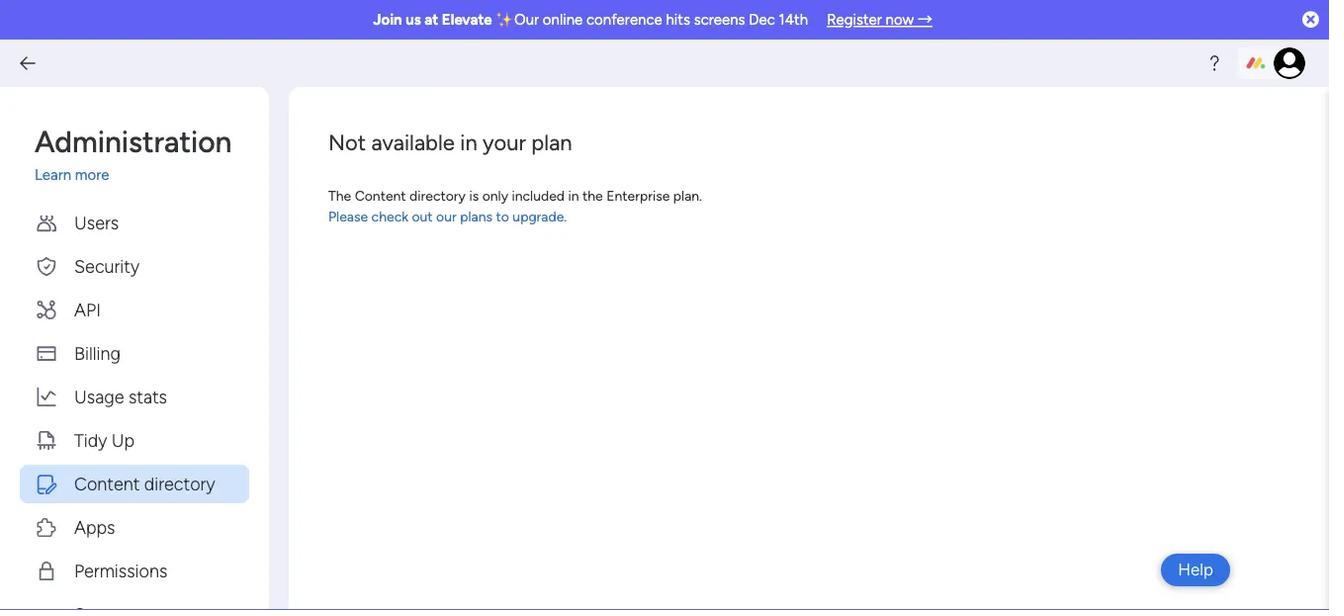 Task type: describe. For each thing, give the bounding box(es) containing it.
directory inside the content directory is only included in the enterprise plan. please check out our plans to upgrade.
[[410, 187, 466, 204]]

check
[[371, 208, 408, 225]]

permissions button
[[20, 552, 249, 590]]

register
[[827, 11, 882, 29]]

administration
[[35, 124, 232, 159]]

at
[[425, 11, 438, 29]]

0 vertical spatial in
[[460, 129, 477, 155]]

is
[[469, 187, 479, 204]]

learn more link
[[35, 164, 249, 186]]

in inside the content directory is only included in the enterprise plan. please check out our plans to upgrade.
[[568, 187, 579, 204]]

✨
[[496, 11, 511, 29]]

elevate
[[442, 11, 492, 29]]

the content directory is only included in the enterprise plan. please check out our plans to upgrade.
[[328, 187, 702, 225]]

plan
[[531, 129, 572, 155]]

plans
[[460, 208, 493, 225]]

our
[[436, 208, 457, 225]]

content directory button
[[20, 465, 249, 503]]

bob builder image
[[1274, 47, 1306, 79]]

security button
[[20, 247, 249, 286]]

our
[[514, 11, 539, 29]]

not
[[328, 129, 366, 155]]

api button
[[20, 291, 249, 329]]

hits
[[666, 11, 690, 29]]

register now → link
[[827, 11, 933, 29]]

→
[[918, 11, 933, 29]]

now
[[886, 11, 914, 29]]

billing button
[[20, 334, 249, 373]]

up
[[112, 430, 135, 451]]

enterprise
[[606, 187, 670, 204]]

apps
[[74, 517, 115, 538]]

plan.
[[673, 187, 702, 204]]

help image
[[1205, 53, 1224, 73]]

join
[[373, 11, 402, 29]]

available
[[371, 129, 455, 155]]

join us at elevate ✨ our online conference hits screens dec 14th
[[373, 11, 808, 29]]

users button
[[20, 204, 249, 242]]



Task type: locate. For each thing, give the bounding box(es) containing it.
dec
[[749, 11, 775, 29]]

1 vertical spatial in
[[568, 187, 579, 204]]

0 vertical spatial directory
[[410, 187, 466, 204]]

usage stats
[[74, 386, 167, 407]]

directory down tidy up button
[[144, 473, 215, 495]]

content inside button
[[74, 473, 140, 495]]

usage stats button
[[20, 378, 249, 416]]

0 vertical spatial content
[[355, 187, 406, 204]]

0 horizontal spatial directory
[[144, 473, 215, 495]]

more
[[75, 166, 109, 184]]

1 vertical spatial directory
[[144, 473, 215, 495]]

upgrade.
[[513, 208, 567, 225]]

directory up our
[[410, 187, 466, 204]]

to
[[496, 208, 509, 225]]

1 horizontal spatial content
[[355, 187, 406, 204]]

stats
[[128, 386, 167, 407]]

content down tidy up at the bottom
[[74, 473, 140, 495]]

conference
[[586, 11, 662, 29]]

back to workspace image
[[18, 53, 38, 73]]

security
[[74, 256, 140, 277]]

billing
[[74, 343, 121, 364]]

directory
[[410, 187, 466, 204], [144, 473, 215, 495]]

content directory
[[74, 473, 215, 495]]

content inside the content directory is only included in the enterprise plan. please check out our plans to upgrade.
[[355, 187, 406, 204]]

in left your
[[460, 129, 477, 155]]

your
[[483, 129, 526, 155]]

tidy
[[74, 430, 107, 451]]

the
[[328, 187, 351, 204]]

help button
[[1161, 554, 1230, 587]]

register now →
[[827, 11, 933, 29]]

the
[[583, 187, 603, 204]]

administration learn more
[[35, 124, 232, 184]]

learn
[[35, 166, 71, 184]]

out
[[412, 208, 433, 225]]

online
[[543, 11, 583, 29]]

14th
[[779, 11, 808, 29]]

content up check
[[355, 187, 406, 204]]

in left the
[[568, 187, 579, 204]]

0 horizontal spatial in
[[460, 129, 477, 155]]

tidy up
[[74, 430, 135, 451]]

users
[[74, 212, 119, 233]]

please check out our plans to upgrade. button
[[328, 208, 567, 225]]

only
[[482, 187, 508, 204]]

permissions
[[74, 560, 167, 582]]

help
[[1178, 560, 1214, 580]]

us
[[406, 11, 421, 29]]

1 horizontal spatial in
[[568, 187, 579, 204]]

included
[[512, 187, 565, 204]]

tidy up button
[[20, 421, 249, 460]]

usage
[[74, 386, 124, 407]]

apps button
[[20, 508, 249, 547]]

not available in your plan
[[328, 129, 572, 155]]

content
[[355, 187, 406, 204], [74, 473, 140, 495]]

in
[[460, 129, 477, 155], [568, 187, 579, 204]]

screens
[[694, 11, 745, 29]]

1 vertical spatial content
[[74, 473, 140, 495]]

0 horizontal spatial content
[[74, 473, 140, 495]]

directory inside content directory button
[[144, 473, 215, 495]]

please
[[328, 208, 368, 225]]

1 horizontal spatial directory
[[410, 187, 466, 204]]

api
[[74, 299, 101, 320]]



Task type: vqa. For each thing, say whether or not it's contained in the screenshot.
right directory
yes



